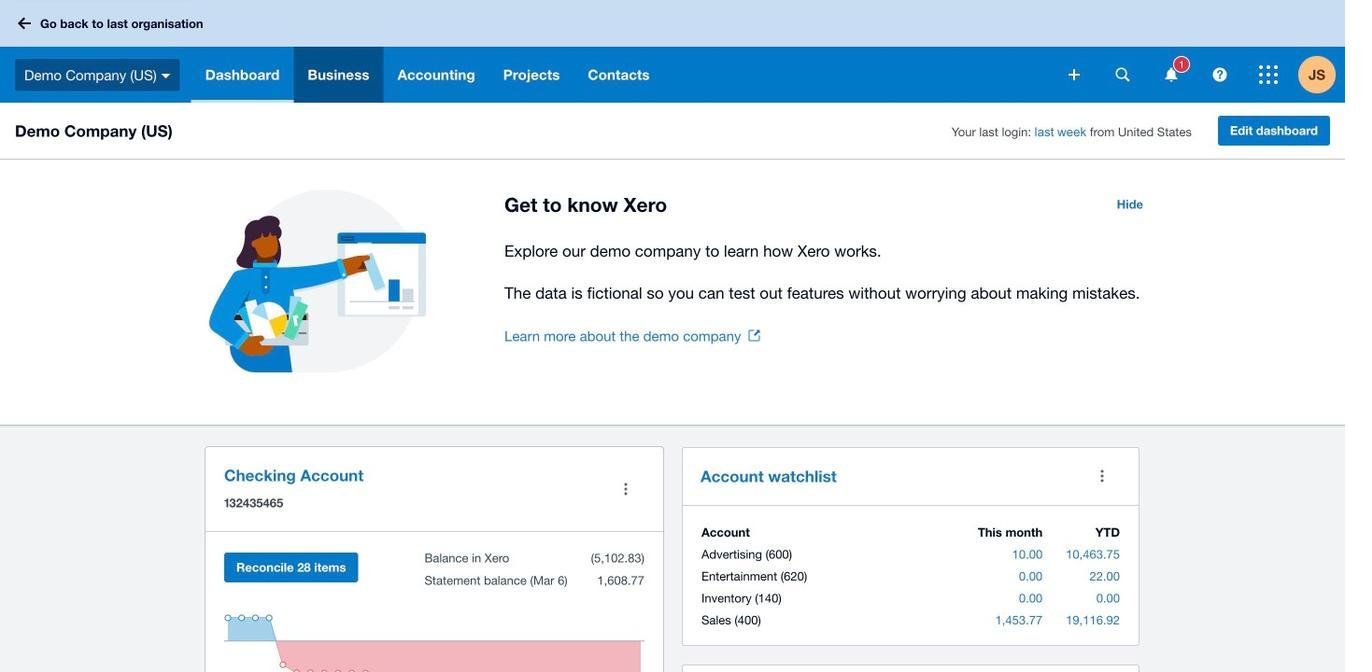 Task type: vqa. For each thing, say whether or not it's contained in the screenshot.
svg image to the middle
yes



Task type: describe. For each thing, give the bounding box(es) containing it.
1 svg image from the left
[[1116, 68, 1130, 82]]

2 svg image from the left
[[1213, 68, 1227, 82]]



Task type: locate. For each thing, give the bounding box(es) containing it.
svg image
[[18, 17, 31, 29], [1259, 65, 1278, 84], [1165, 68, 1178, 82], [1069, 69, 1080, 80], [161, 74, 171, 78]]

0 horizontal spatial svg image
[[1116, 68, 1130, 82]]

1 horizontal spatial svg image
[[1213, 68, 1227, 82]]

svg image
[[1116, 68, 1130, 82], [1213, 68, 1227, 82]]

banner
[[0, 0, 1345, 103]]

intro banner body element
[[504, 238, 1155, 306]]

manage menu toggle image
[[607, 471, 645, 508]]



